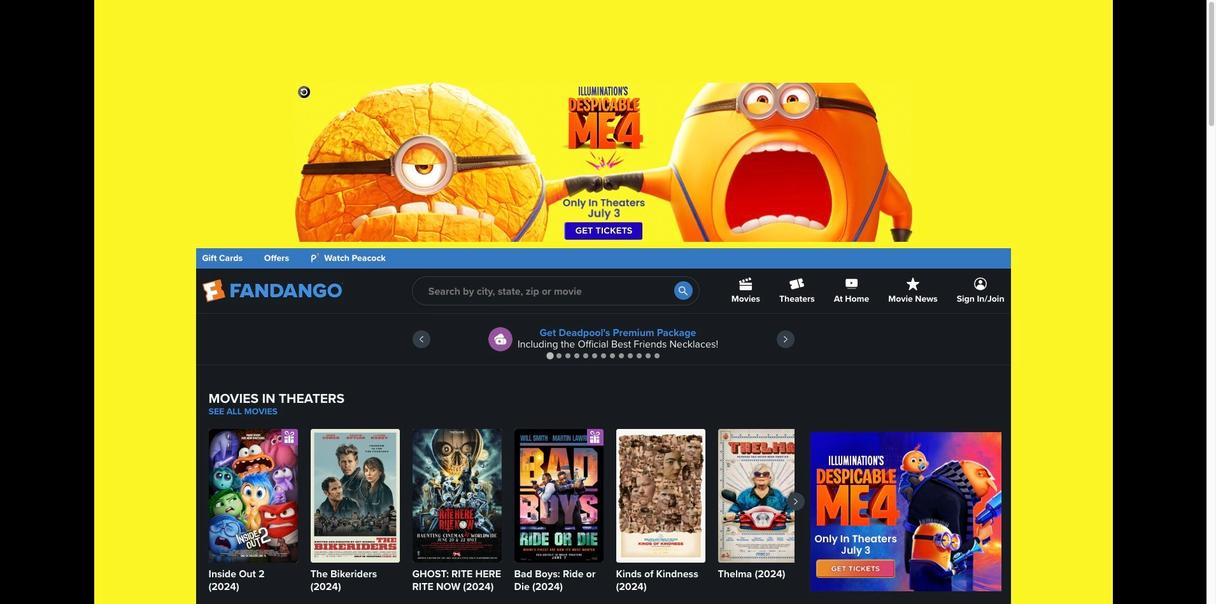Task type: describe. For each thing, give the bounding box(es) containing it.
bad boys: ride or die (2024) poster image
[[514, 429, 604, 563]]

the bikeriders (2024) poster image
[[311, 429, 400, 563]]

inside out 2 (2024) poster image
[[209, 429, 298, 563]]

kinds of kindness (2024) poster image
[[616, 429, 705, 563]]

0 vertical spatial advertisement element
[[295, 83, 912, 242]]

thelma (2024) poster image
[[718, 429, 807, 563]]

1 vertical spatial advertisement element
[[811, 433, 1002, 592]]

select a slide to show tab list
[[196, 351, 1011, 361]]

Search by city, state, zip or movie text field
[[412, 276, 700, 306]]

gift box white image
[[587, 429, 604, 446]]



Task type: vqa. For each thing, say whether or not it's contained in the screenshot.
8:30 PM showtime 'element'
no



Task type: locate. For each thing, give the bounding box(es) containing it.
0 vertical spatial region
[[196, 314, 1011, 365]]

region
[[196, 314, 1011, 365], [209, 429, 807, 596]]

None search field
[[412, 276, 700, 306]]

offer icon image
[[488, 327, 513, 352]]

gift box white image
[[281, 429, 298, 446]]

advertisement element
[[295, 83, 912, 242], [811, 433, 1002, 592]]

1 vertical spatial region
[[209, 429, 807, 596]]

ghost: rite here rite now (2024) poster image
[[412, 429, 502, 563]]



